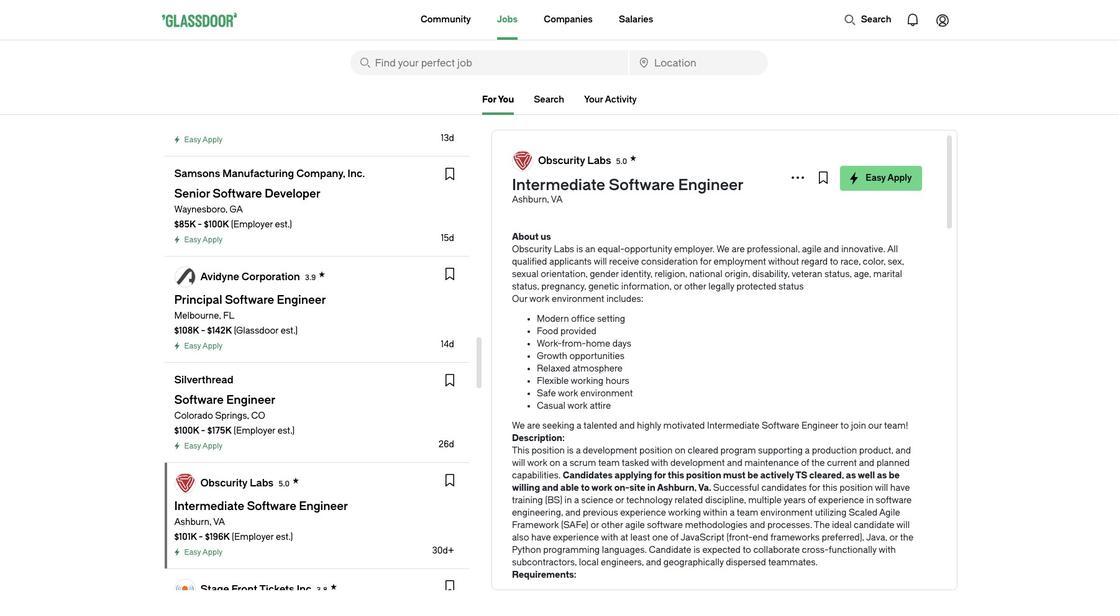 Task type: describe. For each thing, give the bounding box(es) containing it.
$100k inside colorado springs, co $100k - $175k (employer est.)
[[174, 426, 199, 436]]

2 horizontal spatial in
[[867, 496, 874, 506]]

1 horizontal spatial 5.0
[[617, 157, 628, 166]]

3.8
[[317, 586, 328, 595]]

0 horizontal spatial development
[[583, 446, 638, 456]]

we inside we are seeking a talented and highly motivated intermediate software engineer to join our team! description:
[[512, 421, 525, 432]]

marital
[[874, 269, 903, 280]]

avidyne corporation
[[201, 271, 300, 283]]

companies link
[[544, 0, 593, 40]]

for
[[483, 95, 497, 105]]

Search location field
[[630, 50, 768, 75]]

and down 'candidate'
[[646, 558, 662, 568]]

apply for ashburn, va $101k - $196k (employer est.)
[[203, 548, 223, 557]]

0 vertical spatial status,
[[825, 269, 852, 280]]

innovative.
[[842, 244, 886, 255]]

employer.
[[675, 244, 715, 255]]

working inside modern office setting food provided work-from-home days growth opportunities relaxed atmosphere flexible working hours safe work environment casual work attire
[[571, 376, 604, 387]]

intermediate software engineer ashburn, va
[[512, 177, 744, 205]]

gender
[[590, 269, 619, 280]]

an
[[586, 244, 596, 255]]

$196k
[[205, 532, 230, 543]]

or down on-
[[616, 496, 625, 506]]

easy apply for colorado springs, co $100k - $175k (employer est.)
[[184, 442, 223, 451]]

all
[[888, 244, 899, 255]]

candidate
[[649, 545, 692, 556]]

ashburn, va $101k - $196k (employer est.)
[[174, 517, 293, 543]]

attire
[[590, 401, 611, 412]]

multiple
[[749, 496, 782, 506]]

agile inside about us obscurity labs is an equal-opportunity employer. we are professional, agile and innovative. all qualified applicants will receive consideration for employment without regard to race, color, sex, sexual orientation, gender identity, religion, national origin, disability, veteran status, age, marital status, pregnancy, genetic information, or other legally protected status our work environment includes:
[[802, 244, 822, 255]]

engineers,
[[601, 558, 644, 568]]

ga
[[230, 205, 243, 215]]

a inside we are seeking a talented and highly motivated intermediate software engineer to join our team! description:
[[577, 421, 582, 432]]

or down previous
[[591, 520, 600, 531]]

team!
[[885, 421, 909, 432]]

religion,
[[655, 269, 688, 280]]

2 vertical spatial software
[[561, 590, 599, 601]]

community
[[421, 14, 471, 25]]

this position is a development position on cleared program supporting a production product, and will work on a scrum team tasked with development and maintenance of the current and planned capabilities.
[[512, 446, 912, 481]]

1 vertical spatial with
[[601, 533, 619, 543]]

previous
[[583, 508, 618, 519]]

to inside successful candidates for this position will have training (bs) in a science or technology related discipline, multiple years of experience in software engineering, and previous experience working within a team environment utilizing scaled agile framework (safe) or other agile software methodologies and processes. the ideal candidate will also have experience with at least one of javascript (front-end frameworks preferred), java, or the python programming languages. candidate is expected to collaborate cross-functionally with subcontractors, local engineers, and geographically dispersed teammates.
[[743, 545, 752, 556]]

science
[[582, 496, 614, 506]]

to inside about us obscurity labs is an equal-opportunity employer. we are professional, agile and innovative. all qualified applicants will receive consideration for employment without regard to race, color, sex, sexual orientation, gender identity, religion, national origin, disability, veteran status, age, marital status, pregnancy, genetic information, or other legally protected status our work environment includes:
[[831, 257, 839, 267]]

growth
[[537, 351, 568, 362]]

safe
[[537, 389, 556, 399]]

jobs
[[497, 14, 518, 25]]

engineer inside intermediate software engineer ashburn, va
[[679, 177, 744, 194]]

easy apply for ashburn, va $101k - $196k (employer est.)
[[184, 548, 223, 557]]

2 vertical spatial of
[[671, 533, 679, 543]]

us
[[541, 232, 551, 242]]

work left attire
[[568, 401, 588, 412]]

co
[[251, 411, 265, 422]]

production
[[812, 446, 858, 456]]

orientation,
[[541, 269, 588, 280]]

1 vertical spatial software
[[647, 520, 683, 531]]

fl
[[223, 311, 235, 321]]

equal-
[[598, 244, 625, 255]]

Search keyword field
[[350, 50, 629, 75]]

ashburn, inside ashburn, va $101k - $196k (employer est.)
[[174, 517, 212, 528]]

3.9
[[305, 273, 316, 282]]

and inside the candidates applying for this position must be actively ts cleared, as well as be willing and able to work on-site in ashburn, va.
[[542, 483, 559, 494]]

1 vertical spatial obscurity labs
[[201, 477, 274, 489]]

ashburn, inside the candidates applying for this position must be actively ts cleared, as well as be willing and able to work on-site in ashburn, va.
[[658, 483, 697, 494]]

est.) for ashburn, va $101k - $196k (employer est.)
[[276, 532, 293, 543]]

product,
[[860, 446, 894, 456]]

scaled
[[849, 508, 878, 519]]

and up the end
[[750, 520, 766, 531]]

and up (safe)
[[566, 508, 581, 519]]

legally
[[709, 282, 735, 292]]

is inside successful candidates for this position will have training (bs) in a science or technology related discipline, multiple years of experience in software engineering, and previous experience working within a team environment utilizing scaled agile framework (safe) or other agile software methodologies and processes. the ideal candidate will also have experience with at least one of javascript (front-end frameworks preferred), java, or the python programming languages. candidate is expected to collaborate cross-functionally with subcontractors, local engineers, and geographically dispersed teammates.
[[694, 545, 701, 556]]

0 horizontal spatial in
[[565, 496, 572, 506]]

1 vertical spatial experience
[[621, 508, 667, 519]]

team inside this position is a development position on cleared program supporting a production product, and will work on a scrum team tasked with development and maintenance of the current and planned capabilities.
[[599, 458, 620, 469]]

2 horizontal spatial experience
[[819, 496, 865, 506]]

professional,
[[747, 244, 800, 255]]

2 as from the left
[[877, 471, 888, 481]]

python
[[512, 545, 541, 556]]

includes:
[[607, 294, 644, 305]]

and up well
[[860, 458, 875, 469]]

the inside successful candidates for this position will have training (bs) in a science or technology related discipline, multiple years of experience in software engineering, and previous experience working within a team environment utilizing scaled agile framework (safe) or other agile software methodologies and processes. the ideal candidate will also have experience with at least one of javascript (front-end frameworks preferred), java, or the python programming languages. candidate is expected to collaborate cross-functionally with subcontractors, local engineers, and geographically dispersed teammates.
[[901, 533, 914, 543]]

at
[[621, 533, 629, 543]]

or right java,
[[890, 533, 899, 543]]

veteran
[[792, 269, 823, 280]]

$101k
[[174, 532, 197, 543]]

0 horizontal spatial status,
[[512, 282, 540, 292]]

candidates
[[762, 483, 807, 494]]

0 vertical spatial obscurity labs logo image
[[513, 151, 533, 171]]

we are seeking a talented and highly motivated intermediate software engineer to join our team! description:
[[512, 421, 909, 444]]

position down description:
[[532, 446, 565, 456]]

sexual
[[512, 269, 539, 280]]

2 horizontal spatial with
[[879, 545, 896, 556]]

on-
[[615, 483, 630, 494]]

successful
[[714, 483, 760, 494]]

1 vertical spatial development
[[671, 458, 725, 469]]

and up "planned"
[[896, 446, 912, 456]]

front
[[232, 584, 258, 595]]

none field search location
[[630, 50, 768, 75]]

preferred),
[[822, 533, 865, 543]]

your activity
[[584, 95, 637, 105]]

easy apply for melbourne, fl $108k - $142k (glassdoor est.)
[[184, 342, 223, 351]]

this for candidates
[[823, 483, 838, 494]]

will down agile
[[897, 520, 910, 531]]

easy for melbourne, fl $108k - $142k (glassdoor est.)
[[184, 342, 201, 351]]

without
[[769, 257, 800, 267]]

0 vertical spatial software
[[876, 496, 912, 506]]

2 vertical spatial labs
[[250, 477, 274, 489]]

disability,
[[753, 269, 790, 280]]

1 vertical spatial obscurity labs logo image
[[175, 474, 195, 494]]

national
[[690, 269, 723, 280]]

corporation
[[242, 271, 300, 283]]

1 horizontal spatial have
[[891, 483, 911, 494]]

jobs link
[[497, 0, 518, 40]]

0 horizontal spatial experience
[[553, 533, 599, 543]]

est.) for melbourne, fl $108k - $142k (glassdoor est.)
[[281, 326, 298, 336]]

- left $70k
[[198, 119, 202, 130]]

also
[[512, 533, 529, 543]]

for for successful
[[809, 483, 821, 494]]

scrum
[[570, 458, 597, 469]]

cleared
[[688, 446, 719, 456]]

intermediate inside intermediate software engineer ashburn, va
[[512, 177, 606, 194]]

(glassdoor
[[234, 326, 279, 336]]

supporting
[[759, 446, 803, 456]]

a up ts
[[805, 446, 810, 456]]

site
[[630, 483, 646, 494]]

age,
[[854, 269, 872, 280]]

setting
[[597, 314, 626, 325]]

1 horizontal spatial obscurity labs
[[538, 155, 612, 166]]

ashburn, inside intermediate software engineer ashburn, va
[[512, 195, 549, 205]]

inc
[[297, 584, 312, 595]]

1 be from the left
[[748, 471, 759, 481]]

software inside we are seeking a talented and highly motivated intermediate software engineer to join our team! description:
[[762, 421, 800, 432]]

0 vertical spatial labs
[[588, 155, 612, 166]]

va.
[[699, 483, 712, 494]]

food
[[537, 326, 559, 337]]

a down discipline,
[[730, 508, 735, 519]]

with inside this position is a development position on cleared program supporting a production product, and will work on a scrum team tasked with development and maintenance of the current and planned capabilities.
[[651, 458, 669, 469]]

colorado
[[174, 411, 213, 422]]

search button
[[838, 7, 898, 32]]

stage front tickets inc
[[201, 584, 312, 595]]

$142k
[[207, 326, 232, 336]]

regard
[[802, 257, 828, 267]]

of inside this position is a development position on cleared program supporting a production product, and will work on a scrum team tasked with development and maintenance of the current and planned capabilities.
[[802, 458, 810, 469]]

colorado springs, co $100k - $175k (employer est.)
[[174, 411, 295, 436]]

ts
[[796, 471, 808, 481]]

activity
[[605, 95, 637, 105]]

26d
[[439, 440, 454, 450]]

- inside colorado springs, co $100k - $175k (employer est.)
[[201, 426, 205, 436]]

apply inside button
[[888, 173, 912, 183]]

(employer for ga
[[231, 219, 273, 230]]

about us obscurity labs is an equal-opportunity employer. we are professional, agile and innovative. all qualified applicants will receive consideration for employment without regard to race, color, sex, sexual orientation, gender identity, religion, national origin, disability, veteran status, age, marital status, pregnancy, genetic information, or other legally protected status our work environment includes:
[[512, 232, 905, 305]]

environment inside successful candidates for this position will have training (bs) in a science or technology related discipline, multiple years of experience in software engineering, and previous experience working within a team environment utilizing scaled agile framework (safe) or other agile software methodologies and processes. the ideal candidate will also have experience with at least one of javascript (front-end frameworks preferred), java, or the python programming languages. candidate is expected to collaborate cross-functionally with subcontractors, local engineers, and geographically dispersed teammates.
[[761, 508, 813, 519]]

0 horizontal spatial engineer
[[601, 590, 638, 601]]

consideration
[[642, 257, 698, 267]]



Task type: vqa. For each thing, say whether or not it's contained in the screenshot.
Biologist within the Poznecki-Camarillo Wetlands Biologist San Antonio, TX
no



Task type: locate. For each thing, give the bounding box(es) containing it.
None field
[[350, 50, 629, 75], [630, 50, 768, 75]]

est.) inside waynesboro, ga $85k - $100k (employer est.)
[[275, 219, 292, 230]]

0 vertical spatial obscurity
[[538, 155, 585, 166]]

va
[[551, 195, 563, 205], [213, 517, 225, 528]]

stage front tickets inc logo image
[[175, 580, 195, 600]]

to left race,
[[831, 257, 839, 267]]

obscurity up qualified
[[512, 244, 552, 255]]

work inside this position is a development position on cleared program supporting a production product, and will work on a scrum team tasked with development and maintenance of the current and planned capabilities.
[[528, 458, 548, 469]]

$100k
[[204, 219, 229, 230], [174, 426, 199, 436]]

obscurity for obscurity labs logo to the bottom
[[201, 477, 248, 489]]

1 vertical spatial obscurity
[[512, 244, 552, 255]]

0 vertical spatial this
[[668, 471, 685, 481]]

0 vertical spatial environment
[[552, 294, 605, 305]]

0 horizontal spatial are
[[527, 421, 541, 432]]

atmosphere
[[573, 364, 623, 374]]

to left join
[[841, 421, 849, 432]]

0 horizontal spatial agile
[[626, 520, 645, 531]]

1 horizontal spatial with
[[651, 458, 669, 469]]

13d
[[441, 133, 454, 144]]

for inside successful candidates for this position will have training (bs) in a science or technology related discipline, multiple years of experience in software engineering, and previous experience working within a team environment utilizing scaled agile framework (safe) or other agile software methodologies and processes. the ideal candidate will also have experience with at least one of javascript (front-end frameworks preferred), java, or the python programming languages. candidate is expected to collaborate cross-functionally with subcontractors, local engineers, and geographically dispersed teammates.
[[809, 483, 821, 494]]

other down previous
[[602, 520, 624, 531]]

for down cleared,
[[809, 483, 821, 494]]

be right must on the bottom right of the page
[[748, 471, 759, 481]]

this inside the candidates applying for this position must be actively ts cleared, as well as be willing and able to work on-site in ashburn, va.
[[668, 471, 685, 481]]

0 horizontal spatial other
[[602, 520, 624, 531]]

software inside intermediate software engineer ashburn, va
[[609, 177, 675, 194]]

obscurity labs up intermediate software engineer ashburn, va
[[538, 155, 612, 166]]

are inside about us obscurity labs is an equal-opportunity employer. we are professional, agile and innovative. all qualified applicants will receive consideration for employment without regard to race, color, sex, sexual orientation, gender identity, religion, national origin, disability, veteran status, age, marital status, pregnancy, genetic information, or other legally protected status our work environment includes:
[[732, 244, 745, 255]]

0 vertical spatial search
[[862, 14, 892, 25]]

for up 'national'
[[700, 257, 712, 267]]

(employer inside colorado springs, co $100k - $175k (employer est.)
[[234, 426, 276, 436]]

successful candidates for this position will have training (bs) in a science or technology related discipline, multiple years of experience in software engineering, and previous experience working within a team environment utilizing scaled agile framework (safe) or other agile software methodologies and processes. the ideal candidate will also have experience with at least one of javascript (front-end frameworks preferred), java, or the python programming languages. candidate is expected to collaborate cross-functionally with subcontractors, local engineers, and geographically dispersed teammates.
[[512, 483, 914, 568]]

in down able
[[565, 496, 572, 506]]

status,
[[825, 269, 852, 280], [512, 282, 540, 292]]

have
[[891, 483, 911, 494], [532, 533, 551, 543]]

0 horizontal spatial on
[[550, 458, 561, 469]]

0 horizontal spatial intermediate
[[512, 177, 606, 194]]

we inside about us obscurity labs is an equal-opportunity employer. we are professional, agile and innovative. all qualified applicants will receive consideration for employment without regard to race, color, sex, sexual orientation, gender identity, religion, national origin, disability, veteran status, age, marital status, pregnancy, genetic information, or other legally protected status our work environment includes:
[[717, 244, 730, 255]]

motivated
[[664, 421, 705, 432]]

1 vertical spatial labs
[[554, 244, 575, 255]]

be down "planned"
[[889, 471, 900, 481]]

$100k down 'waynesboro,'
[[204, 219, 229, 230]]

is up "scrum"
[[567, 446, 574, 456]]

0 horizontal spatial we
[[512, 421, 525, 432]]

companies
[[544, 14, 593, 25]]

melbourne,
[[174, 311, 221, 321]]

1 none field from the left
[[350, 50, 629, 75]]

obscurity labs logo image up $101k
[[175, 474, 195, 494]]

of right years
[[808, 496, 817, 506]]

1 horizontal spatial $100k
[[204, 219, 229, 230]]

- inside melbourne, fl $108k - $142k (glassdoor est.)
[[201, 326, 205, 336]]

(employer down "ga"
[[231, 219, 273, 230]]

on left cleared
[[675, 446, 686, 456]]

1 vertical spatial this
[[823, 483, 838, 494]]

with down java,
[[879, 545, 896, 556]]

1 horizontal spatial experience
[[621, 508, 667, 519]]

on up capabilities.
[[550, 458, 561, 469]]

ashburn, up about
[[512, 195, 549, 205]]

obscurity down search link
[[538, 155, 585, 166]]

samsons manufacturing company, inc.
[[174, 168, 365, 180]]

ashburn,
[[512, 195, 549, 205], [658, 483, 697, 494], [174, 517, 212, 528]]

va up us
[[551, 195, 563, 205]]

1 vertical spatial team
[[737, 508, 759, 519]]

avidyne
[[201, 271, 239, 283]]

labs inside about us obscurity labs is an equal-opportunity employer. we are professional, agile and innovative. all qualified applicants will receive consideration for employment without regard to race, color, sex, sexual orientation, gender identity, religion, national origin, disability, veteran status, age, marital status, pregnancy, genetic information, or other legally protected status our work environment includes:
[[554, 244, 575, 255]]

1 horizontal spatial development
[[671, 458, 725, 469]]

1 horizontal spatial other
[[685, 282, 707, 292]]

the
[[815, 520, 830, 531]]

the inside this position is a development position on cleared program supporting a production product, and will work on a scrum team tasked with development and maintenance of the current and planned capabilities.
[[812, 458, 825, 469]]

about
[[512, 232, 539, 242]]

opportunities
[[570, 351, 625, 362]]

obscurity
[[538, 155, 585, 166], [512, 244, 552, 255], [201, 477, 248, 489]]

silverthread
[[174, 374, 234, 386]]

1 vertical spatial the
[[901, 533, 914, 543]]

0 horizontal spatial is
[[567, 446, 574, 456]]

easy for colorado springs, co $100k - $175k (employer est.)
[[184, 442, 201, 451]]

0 horizontal spatial obscurity labs
[[201, 477, 274, 489]]

for
[[700, 257, 712, 267], [654, 471, 666, 481], [809, 483, 821, 494]]

0 horizontal spatial as
[[846, 471, 857, 481]]

will up gender
[[594, 257, 607, 267]]

- inside ashburn, va $101k - $196k (employer est.)
[[199, 532, 203, 543]]

- for ashburn,
[[199, 532, 203, 543]]

1 vertical spatial we
[[512, 421, 525, 432]]

1 vertical spatial have
[[532, 533, 551, 543]]

est.) inside ashburn, va $101k - $196k (employer est.)
[[276, 532, 293, 543]]

a down able
[[574, 496, 579, 506]]

have down framework
[[532, 533, 551, 543]]

0 vertical spatial 5.0
[[617, 157, 628, 166]]

0 vertical spatial working
[[571, 376, 604, 387]]

easy apply button
[[841, 166, 922, 191]]

is up geographically
[[694, 545, 701, 556]]

0 horizontal spatial team
[[599, 458, 620, 469]]

0 horizontal spatial the
[[812, 458, 825, 469]]

well
[[858, 471, 876, 481]]

est.) inside colorado springs, co $100k - $175k (employer est.)
[[278, 426, 295, 436]]

15d
[[441, 233, 454, 244]]

0 horizontal spatial software
[[647, 520, 683, 531]]

in inside the candidates applying for this position must be actively ts cleared, as well as be willing and able to work on-site in ashburn, va.
[[648, 483, 656, 494]]

0 vertical spatial of
[[802, 458, 810, 469]]

0 horizontal spatial search
[[534, 95, 565, 105]]

of up ts
[[802, 458, 810, 469]]

1 vertical spatial on
[[550, 458, 561, 469]]

willing
[[512, 483, 540, 494]]

0 vertical spatial team
[[599, 458, 620, 469]]

obscurity labs up ashburn, va $101k - $196k (employer est.)
[[201, 477, 274, 489]]

(employer for va
[[232, 532, 274, 543]]

apply for melbourne, fl $108k - $142k (glassdoor est.)
[[203, 342, 223, 351]]

are inside we are seeking a talented and highly motivated intermediate software engineer to join our team! description:
[[527, 421, 541, 432]]

to inside the candidates applying for this position must be actively ts cleared, as well as be willing and able to work on-site in ashburn, va.
[[581, 483, 590, 494]]

intermediate inside we are seeking a talented and highly motivated intermediate software engineer to join our team! description:
[[708, 421, 760, 432]]

employment
[[714, 257, 767, 267]]

development down cleared
[[671, 458, 725, 469]]

springs,
[[215, 411, 249, 422]]

genetic
[[589, 282, 620, 292]]

0 vertical spatial is
[[577, 244, 583, 255]]

talented
[[584, 421, 618, 432]]

position up the va. at the bottom right of the page
[[687, 471, 722, 481]]

and inside we are seeking a talented and highly motivated intermediate software engineer to join our team! description:
[[620, 421, 635, 432]]

must
[[724, 471, 746, 481]]

software up agile
[[876, 496, 912, 506]]

this
[[512, 446, 530, 456]]

1 horizontal spatial in
[[648, 483, 656, 494]]

agile up regard
[[802, 244, 822, 255]]

easy for waynesboro, ga $85k - $100k (employer est.)
[[184, 236, 201, 244]]

1 horizontal spatial none field
[[630, 50, 768, 75]]

2 be from the left
[[889, 471, 900, 481]]

ashburn, up related
[[658, 483, 697, 494]]

$108k
[[174, 326, 199, 336]]

2 vertical spatial with
[[879, 545, 896, 556]]

this up related
[[668, 471, 685, 481]]

0 vertical spatial engineer
[[679, 177, 744, 194]]

(employer inside ashburn, va $101k - $196k (employer est.)
[[232, 532, 274, 543]]

engineer inside we are seeking a talented and highly motivated intermediate software engineer to join our team! description:
[[802, 421, 839, 432]]

is inside about us obscurity labs is an equal-opportunity employer. we are professional, agile and innovative. all qualified applicants will receive consideration for employment without regard to race, color, sex, sexual orientation, gender identity, religion, national origin, disability, veteran status, age, marital status, pregnancy, genetic information, or other legally protected status our work environment includes:
[[577, 244, 583, 255]]

- for melbourne,
[[201, 326, 205, 336]]

for inside the candidates applying for this position must be actively ts cleared, as well as be willing and able to work on-site in ashburn, va.
[[654, 471, 666, 481]]

search link
[[534, 95, 565, 105]]

1 horizontal spatial status,
[[825, 269, 852, 280]]

labs up intermediate software engineer ashburn, va
[[588, 155, 612, 166]]

obscurity labs logo image
[[513, 151, 533, 171], [175, 474, 195, 494]]

1 horizontal spatial this
[[823, 483, 838, 494]]

other down 'national'
[[685, 282, 707, 292]]

1 vertical spatial engineer
[[802, 421, 839, 432]]

are
[[732, 244, 745, 255], [527, 421, 541, 432]]

tickets
[[260, 584, 295, 595]]

your
[[584, 95, 604, 105]]

va inside ashburn, va $101k - $196k (employer est.)
[[213, 517, 225, 528]]

for right applying
[[654, 471, 666, 481]]

va up $196k
[[213, 517, 225, 528]]

manufacturing
[[223, 168, 294, 180]]

javascript
[[681, 533, 725, 543]]

will down the this on the left
[[512, 458, 526, 469]]

- right $101k
[[199, 532, 203, 543]]

environment up attire
[[581, 389, 633, 399]]

status, down 'sexual'
[[512, 282, 540, 292]]

easy apply
[[184, 136, 223, 144], [866, 173, 912, 183], [184, 236, 223, 244], [184, 342, 223, 351], [184, 442, 223, 451], [184, 548, 223, 557]]

team
[[599, 458, 620, 469], [737, 508, 759, 519]]

search
[[862, 14, 892, 25], [534, 95, 565, 105]]

1 horizontal spatial software
[[609, 177, 675, 194]]

(employer down co
[[234, 426, 276, 436]]

$100k inside waynesboro, ga $85k - $100k (employer est.)
[[204, 219, 229, 230]]

with right tasked
[[651, 458, 669, 469]]

and left highly at the right
[[620, 421, 635, 432]]

easy for ashburn, va $101k - $196k (employer est.)
[[184, 548, 201, 557]]

est.) inside melbourne, fl $108k - $142k (glassdoor est.)
[[281, 326, 298, 336]]

our
[[869, 421, 883, 432]]

the up cleared,
[[812, 458, 825, 469]]

0 vertical spatial $100k
[[204, 219, 229, 230]]

utilizing
[[816, 508, 847, 519]]

labs up applicants
[[554, 244, 575, 255]]

- right $85k
[[198, 219, 202, 230]]

functionally
[[829, 545, 877, 556]]

capabilities.
[[512, 471, 561, 481]]

2 horizontal spatial labs
[[588, 155, 612, 166]]

1 horizontal spatial we
[[717, 244, 730, 255]]

we up employment
[[717, 244, 730, 255]]

experience down (safe)
[[553, 533, 599, 543]]

working down related
[[669, 508, 701, 519]]

are up description:
[[527, 421, 541, 432]]

race,
[[841, 257, 861, 267]]

for for candidates
[[654, 471, 666, 481]]

1 vertical spatial are
[[527, 421, 541, 432]]

- for waynesboro,
[[198, 219, 202, 230]]

2 horizontal spatial engineer
[[802, 421, 839, 432]]

agile up least at the bottom of page
[[626, 520, 645, 531]]

apply
[[203, 136, 223, 144], [888, 173, 912, 183], [203, 236, 223, 244], [203, 342, 223, 351], [203, 442, 223, 451], [203, 548, 223, 557]]

other inside about us obscurity labs is an equal-opportunity employer. we are professional, agile and innovative. all qualified applicants will receive consideration for employment without regard to race, color, sex, sexual orientation, gender identity, religion, national origin, disability, veteran status, age, marital status, pregnancy, genetic information, or other legally protected status our work environment includes:
[[685, 282, 707, 292]]

development down talented
[[583, 446, 638, 456]]

position inside successful candidates for this position will have training (bs) in a science or technology related discipline, multiple years of experience in software engineering, and previous experience working within a team environment utilizing scaled agile framework (safe) or other agile software methodologies and processes. the ideal candidate will also have experience with at least one of javascript (front-end frameworks preferred), java, or the python programming languages. candidate is expected to collaborate cross-functionally with subcontractors, local engineers, and geographically dispersed teammates.
[[840, 483, 873, 494]]

other inside successful candidates for this position will have training (bs) in a science or technology related discipline, multiple years of experience in software engineering, and previous experience working within a team environment utilizing scaled agile framework (safe) or other agile software methodologies and processes. the ideal candidate will also have experience with at least one of javascript (front-end frameworks preferred), java, or the python programming languages. candidate is expected to collaborate cross-functionally with subcontractors, local engineers, and geographically dispersed teammates.
[[602, 520, 624, 531]]

position down well
[[840, 483, 873, 494]]

(front-
[[727, 533, 753, 543]]

(bs)
[[545, 496, 563, 506]]

will inside about us obscurity labs is an equal-opportunity employer. we are professional, agile and innovative. all qualified applicants will receive consideration for employment without regard to race, color, sex, sexual orientation, gender identity, religion, national origin, disability, veteran status, age, marital status, pregnancy, genetic information, or other legally protected status our work environment includes:
[[594, 257, 607, 267]]

for inside about us obscurity labs is an equal-opportunity employer. we are professional, agile and innovative. all qualified applicants will receive consideration for employment without regard to race, color, sex, sexual orientation, gender identity, religion, national origin, disability, veteran status, age, marital status, pregnancy, genetic information, or other legally protected status our work environment includes:
[[700, 257, 712, 267]]

0 horizontal spatial obscurity labs logo image
[[175, 474, 195, 494]]

1 horizontal spatial labs
[[554, 244, 575, 255]]

work inside about us obscurity labs is an equal-opportunity employer. we are professional, agile and innovative. all qualified applicants will receive consideration for employment without regard to race, color, sex, sexual orientation, gender identity, religion, national origin, disability, veteran status, age, marital status, pregnancy, genetic information, or other legally protected status our work environment includes:
[[530, 294, 550, 305]]

agile inside successful candidates for this position will have training (bs) in a science or technology related discipline, multiple years of experience in software engineering, and previous experience working within a team environment utilizing scaled agile framework (safe) or other agile software methodologies and processes. the ideal candidate will also have experience with at least one of javascript (front-end frameworks preferred), java, or the python programming languages. candidate is expected to collaborate cross-functionally with subcontractors, local engineers, and geographically dispersed teammates.
[[626, 520, 645, 531]]

community link
[[421, 0, 471, 40]]

is left an at the top
[[577, 244, 583, 255]]

this for applying
[[668, 471, 685, 481]]

candidates
[[563, 471, 613, 481]]

14d
[[441, 339, 454, 350]]

2 horizontal spatial is
[[694, 545, 701, 556]]

- down the melbourne,
[[201, 326, 205, 336]]

applicants
[[550, 257, 592, 267]]

position up tasked
[[640, 446, 673, 456]]

ashburn, up $101k
[[174, 517, 212, 528]]

1 vertical spatial search
[[534, 95, 565, 105]]

teammates.
[[769, 558, 818, 568]]

in
[[648, 483, 656, 494], [565, 496, 572, 506], [867, 496, 874, 506]]

have down "planned"
[[891, 483, 911, 494]]

within
[[703, 508, 728, 519]]

1 horizontal spatial the
[[901, 533, 914, 543]]

intermediate up us
[[512, 177, 606, 194]]

1 vertical spatial 5.0
[[279, 480, 290, 488]]

to down candidates at the right of the page
[[581, 483, 590, 494]]

as
[[846, 471, 857, 481], [877, 471, 888, 481]]

candidates applying for this position must be actively ts cleared, as well as be willing and able to work on-site in ashburn, va.
[[512, 471, 900, 494]]

as right well
[[877, 471, 888, 481]]

samsons
[[174, 168, 220, 180]]

of
[[802, 458, 810, 469], [808, 496, 817, 506], [671, 533, 679, 543]]

1 vertical spatial $100k
[[174, 426, 199, 436]]

(employer inside waynesboro, ga $85k - $100k (employer est.)
[[231, 219, 273, 230]]

discipline,
[[706, 496, 747, 506]]

1 horizontal spatial va
[[551, 195, 563, 205]]

2 none field from the left
[[630, 50, 768, 75]]

waynesboro, ga $85k - $100k (employer est.)
[[174, 205, 292, 230]]

apply for waynesboro, ga $85k - $100k (employer est.)
[[203, 236, 223, 244]]

easy apply for waynesboro, ga $85k - $100k (employer est.)
[[184, 236, 223, 244]]

easy apply inside button
[[866, 173, 912, 183]]

1 horizontal spatial are
[[732, 244, 745, 255]]

work right our
[[530, 294, 550, 305]]

experience down the technology
[[621, 508, 667, 519]]

environment inside about us obscurity labs is an equal-opportunity employer. we are professional, agile and innovative. all qualified applicants will receive consideration for employment without regard to race, color, sex, sexual orientation, gender identity, religion, national origin, disability, veteran status, age, marital status, pregnancy, genetic information, or other legally protected status our work environment includes:
[[552, 294, 605, 305]]

va inside intermediate software engineer ashburn, va
[[551, 195, 563, 205]]

status, down race,
[[825, 269, 852, 280]]

in up the technology
[[648, 483, 656, 494]]

$70k
[[204, 119, 226, 130]]

1 horizontal spatial engineer
[[679, 177, 744, 194]]

obscurity labs logo image down for you 'link'
[[513, 151, 533, 171]]

working down atmosphere
[[571, 376, 604, 387]]

1 as from the left
[[846, 471, 857, 481]]

0 vertical spatial other
[[685, 282, 707, 292]]

able
[[561, 483, 579, 494]]

planned
[[877, 458, 910, 469]]

- left $175k
[[201, 426, 205, 436]]

0 vertical spatial ashburn,
[[512, 195, 549, 205]]

you
[[498, 95, 514, 105]]

30d+
[[432, 546, 454, 556]]

work down flexible
[[558, 389, 579, 399]]

apply for colorado springs, co $100k - $175k (employer est.)
[[203, 442, 223, 451]]

and up regard
[[824, 244, 840, 255]]

and inside about us obscurity labs is an equal-opportunity employer. we are professional, agile and innovative. all qualified applicants will receive consideration for employment without regard to race, color, sex, sexual orientation, gender identity, religion, national origin, disability, veteran status, age, marital status, pregnancy, genetic information, or other legally protected status our work environment includes:
[[824, 244, 840, 255]]

1 vertical spatial environment
[[581, 389, 633, 399]]

obscurity for topmost obscurity labs logo
[[538, 155, 585, 166]]

1 horizontal spatial agile
[[802, 244, 822, 255]]

0 horizontal spatial $100k
[[174, 426, 199, 436]]

a
[[577, 421, 582, 432], [576, 446, 581, 456], [805, 446, 810, 456], [563, 458, 568, 469], [574, 496, 579, 506], [730, 508, 735, 519]]

work up science on the bottom right of the page
[[592, 483, 613, 494]]

experience up utilizing
[[819, 496, 865, 506]]

0 vertical spatial the
[[812, 458, 825, 469]]

with left at at the right bottom of the page
[[601, 533, 619, 543]]

framework
[[512, 520, 559, 531]]

1 vertical spatial status,
[[512, 282, 540, 292]]

work up capabilities.
[[528, 458, 548, 469]]

local
[[579, 558, 599, 568]]

tasked
[[622, 458, 649, 469]]

1 horizontal spatial working
[[669, 508, 701, 519]]

environment inside modern office setting food provided work-from-home days growth opportunities relaxed atmosphere flexible working hours safe work environment casual work attire
[[581, 389, 633, 399]]

expected
[[703, 545, 741, 556]]

1 vertical spatial software
[[762, 421, 800, 432]]

will down well
[[875, 483, 889, 494]]

working inside successful candidates for this position will have training (bs) in a science or technology related discipline, multiple years of experience in software engineering, and previous experience working within a team environment utilizing scaled agile framework (safe) or other agile software methodologies and processes. the ideal candidate will also have experience with at least one of javascript (front-end frameworks preferred), java, or the python programming languages. candidate is expected to collaborate cross-functionally with subcontractors, local engineers, and geographically dispersed teammates.
[[669, 508, 701, 519]]

a up "scrum"
[[576, 446, 581, 456]]

software up one
[[647, 520, 683, 531]]

work inside the candidates applying for this position must be actively ts cleared, as well as be willing and able to work on-site in ashburn, va.
[[592, 483, 613, 494]]

0 horizontal spatial this
[[668, 471, 685, 481]]

days
[[613, 339, 632, 349]]

0 horizontal spatial ashburn,
[[174, 517, 212, 528]]

- inside waynesboro, ga $85k - $100k (employer est.)
[[198, 219, 202, 230]]

1 vertical spatial va
[[213, 517, 225, 528]]

$100k down colorado
[[174, 426, 199, 436]]

1 vertical spatial for
[[654, 471, 666, 481]]

2 horizontal spatial for
[[809, 483, 821, 494]]

1 horizontal spatial for
[[700, 257, 712, 267]]

intermediate up the program
[[708, 421, 760, 432]]

ideal
[[833, 520, 852, 531]]

obscurity inside about us obscurity labs is an equal-opportunity employer. we are professional, agile and innovative. all qualified applicants will receive consideration for employment without regard to race, color, sex, sexual orientation, gender identity, religion, national origin, disability, veteran status, age, marital status, pregnancy, genetic information, or other legally protected status our work environment includes:
[[512, 244, 552, 255]]

methodologies
[[685, 520, 748, 531]]

1 horizontal spatial on
[[675, 446, 686, 456]]

0 vertical spatial software
[[609, 177, 675, 194]]

our
[[512, 294, 528, 305]]

1 vertical spatial working
[[669, 508, 701, 519]]

this down cleared,
[[823, 483, 838, 494]]

are up employment
[[732, 244, 745, 255]]

0 horizontal spatial have
[[532, 533, 551, 543]]

team inside successful candidates for this position will have training (bs) in a science or technology related discipline, multiple years of experience in software engineering, and previous experience working within a team environment utilizing scaled agile framework (safe) or other agile software methodologies and processes. the ideal candidate will also have experience with at least one of javascript (front-end frameworks preferred), java, or the python programming languages. candidate is expected to collaborate cross-functionally with subcontractors, local engineers, and geographically dispersed teammates.
[[737, 508, 759, 519]]

1 horizontal spatial ashburn,
[[512, 195, 549, 205]]

est.) for waynesboro, ga $85k - $100k (employer est.)
[[275, 219, 292, 230]]

2 vertical spatial for
[[809, 483, 821, 494]]

will inside this position is a development position on cleared program supporting a production product, and will work on a scrum team tasked with development and maintenance of the current and planned capabilities.
[[512, 458, 526, 469]]

none field "search keyword"
[[350, 50, 629, 75]]

0 vertical spatial on
[[675, 446, 686, 456]]

0 vertical spatial for
[[700, 257, 712, 267]]

to inside we are seeking a talented and highly motivated intermediate software engineer to join our team! description:
[[841, 421, 849, 432]]

avidyne corporation logo image
[[175, 267, 195, 287]]

applying
[[615, 471, 653, 481]]

the right java,
[[901, 533, 914, 543]]

is
[[577, 244, 583, 255], [567, 446, 574, 456], [694, 545, 701, 556]]

to up "dispersed"
[[743, 545, 752, 556]]

information,
[[622, 282, 672, 292]]

or inside about us obscurity labs is an equal-opportunity employer. we are professional, agile and innovative. all qualified applicants will receive consideration for employment without regard to race, color, sex, sexual orientation, gender identity, religion, national origin, disability, veteran status, age, marital status, pregnancy, genetic information, or other legally protected status our work environment includes:
[[674, 282, 683, 292]]

position inside the candidates applying for this position must be actively ts cleared, as well as be willing and able to work on-site in ashburn, va.
[[687, 471, 722, 481]]

search inside button
[[862, 14, 892, 25]]

(safe)
[[561, 520, 589, 531]]

and up must on the bottom right of the page
[[727, 458, 743, 469]]

1 horizontal spatial obscurity labs logo image
[[513, 151, 533, 171]]

a left "scrum"
[[563, 458, 568, 469]]

this inside successful candidates for this position will have training (bs) in a science or technology related discipline, multiple years of experience in software engineering, and previous experience working within a team environment utilizing scaled agile framework (safe) or other agile software methodologies and processes. the ideal candidate will also have experience with at least one of javascript (front-end frameworks preferred), java, or the python programming languages. candidate is expected to collaborate cross-functionally with subcontractors, local engineers, and geographically dispersed teammates.
[[823, 483, 838, 494]]

environment up processes.
[[761, 508, 813, 519]]

team up candidates at the right of the page
[[599, 458, 620, 469]]

0 vertical spatial agile
[[802, 244, 822, 255]]

0 vertical spatial (employer
[[231, 219, 273, 230]]

1 vertical spatial of
[[808, 496, 817, 506]]

easy inside easy apply button
[[866, 173, 886, 183]]

stage
[[201, 584, 229, 595]]

0 horizontal spatial 5.0
[[279, 480, 290, 488]]

is inside this position is a development position on cleared program supporting a production product, and will work on a scrum team tasked with development and maintenance of the current and planned capabilities.
[[567, 446, 574, 456]]



